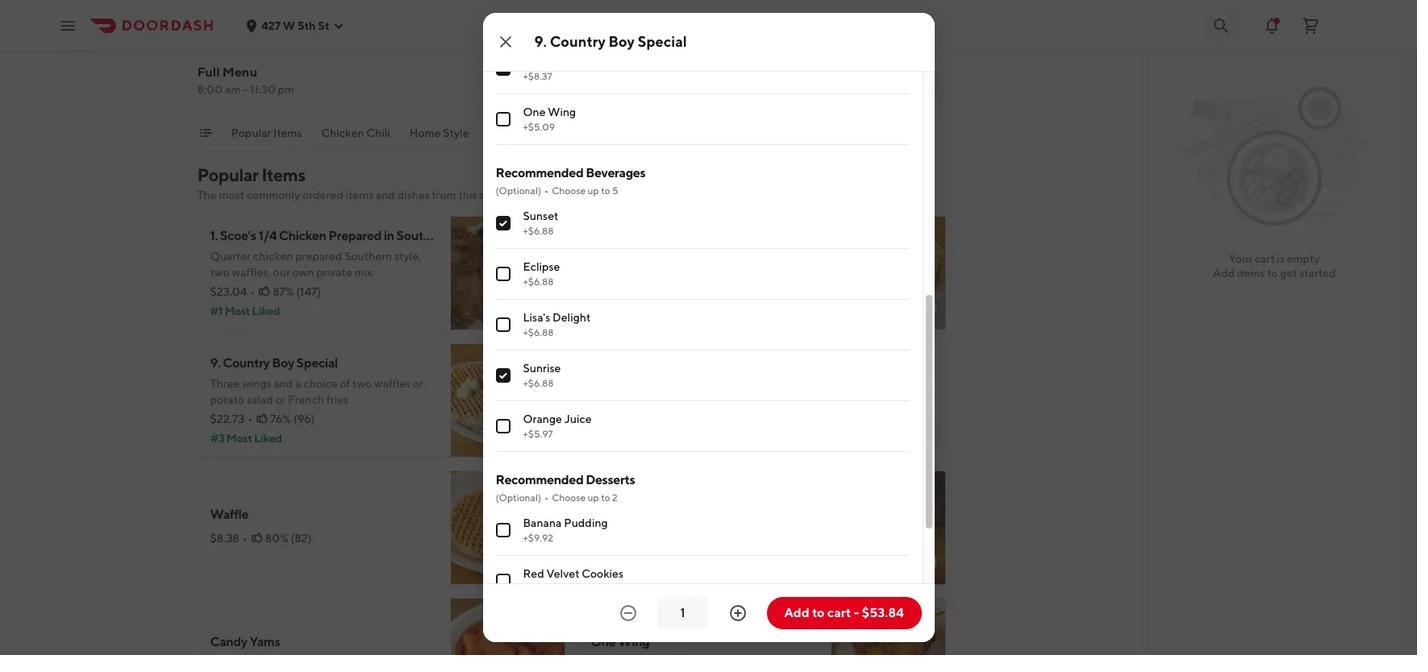 Task type: describe. For each thing, give the bounding box(es) containing it.
house combos
[[489, 127, 567, 140]]

sunrise +$6.88
[[523, 363, 561, 390]]

+$6.88 for sunrise
[[523, 378, 554, 390]]

(147)
[[296, 286, 321, 299]]

in
[[384, 228, 394, 244]]

style,
[[395, 250, 421, 263]]

add inside your cart is empty add items to get started
[[1213, 267, 1235, 280]]

choose for desserts
[[552, 492, 586, 505]]

choose for beverages
[[552, 185, 586, 197]]

private
[[317, 266, 352, 279]]

#2
[[591, 424, 606, 437]]

delight
[[553, 312, 591, 325]]

to for desserts
[[601, 492, 610, 505]]

lisa's
[[523, 312, 551, 325]]

most inside $22.70 #2 most liked add
[[608, 424, 633, 437]]

boy for 9. country boy special
[[609, 33, 635, 50]]

0 horizontal spatial southern
[[345, 250, 392, 263]]

cart inside button
[[828, 606, 851, 621]]

427
[[261, 19, 281, 32]]

9. country boy special image
[[451, 344, 565, 458]]

+$6.88 for eclipse
[[523, 276, 554, 288]]

sunset +$6.88
[[523, 210, 559, 237]]

open menu image
[[58, 16, 77, 35]]

fries
[[327, 394, 349, 407]]

add button for waffle
[[514, 550, 556, 576]]

style inside 1. scoe's 1/4 chicken prepared in southern style quarter chicken prepared southern style, two waffles, our own private mix.
[[452, 228, 481, 244]]

add to cart - $53.84
[[784, 606, 904, 621]]

most for 9. country boy special
[[227, 432, 252, 445]]

your cart is empty add items to get started
[[1213, 253, 1336, 280]]

$8.38
[[210, 533, 239, 545]]

notification bell image
[[1263, 16, 1282, 35]]

add inside $22.70 #2 most liked add
[[904, 429, 927, 442]]

9. for 9. country boy special
[[535, 33, 547, 50]]

punch.
[[694, 521, 729, 534]]

items inside your cart is empty add items to get started
[[1238, 267, 1265, 280]]

liked for chicken
[[252, 305, 280, 318]]

(optional) for recommended desserts
[[496, 492, 541, 505]]

+$9.92
[[523, 533, 554, 545]]

this
[[459, 189, 477, 202]]

from
[[432, 189, 456, 202]]

one for one wing +$5.09
[[523, 106, 546, 119]]

$22.70
[[591, 405, 627, 418]]

two inside 1. scoe's 1/4 chicken prepared in southern style quarter chicken prepared southern style, two waffles, our own private mix.
[[210, 266, 230, 279]]

recommended for recommended beverages
[[496, 166, 584, 181]]

$22.73 •
[[210, 413, 253, 426]]

76%
[[270, 413, 291, 426]]

one wing
[[591, 635, 650, 650]]

1.
[[210, 228, 218, 244]]

banana pudding +$9.92
[[523, 517, 608, 545]]

is
[[1278, 253, 1285, 265]]

to for cart
[[1268, 267, 1278, 280]]

add to cart - $53.84 button
[[767, 598, 922, 630]]

pudding
[[564, 517, 608, 530]]

and inside sunset lemonade and fruit punch.
[[648, 521, 668, 534]]

banana
[[523, 517, 562, 530]]

country for 9. country boy special three wings and a choice of two waffles or potato salad or french fries
[[223, 356, 270, 371]]

chicken inside button
[[321, 127, 364, 140]]

recommended beverages (optional) • choose up to 5
[[496, 166, 646, 197]]

velvet
[[547, 568, 580, 581]]

own
[[293, 266, 314, 279]]

juice
[[565, 413, 592, 426]]

(optional) for recommended beverages
[[496, 185, 541, 197]]

add inside 9. country boy special dialog
[[784, 606, 810, 621]]

our
[[273, 266, 290, 279]]

8:00
[[197, 83, 223, 96]]

- inside add to cart - $53.84 button
[[854, 606, 860, 621]]

recommended for recommended desserts
[[496, 473, 584, 488]]

and inside "9. country boy special three wings and a choice of two waffles or potato salad or french fries"
[[274, 378, 293, 391]]

lemonade
[[591, 521, 646, 534]]

house combos button
[[489, 125, 567, 151]]

get
[[1281, 267, 1298, 280]]

close 9. country boy special image
[[496, 32, 515, 52]]

your
[[1229, 253, 1253, 265]]

$23.04 •
[[210, 286, 255, 299]]

• for 87% (147)
[[250, 286, 255, 299]]

427 w 5th st
[[261, 19, 330, 32]]

5
[[612, 185, 618, 197]]

home style button
[[410, 125, 469, 151]]

#1
[[210, 305, 223, 318]]

cart inside your cart is empty add items to get started
[[1255, 253, 1275, 265]]

87% (147)
[[273, 286, 321, 299]]

prepared
[[295, 250, 342, 263]]

candy
[[210, 635, 247, 650]]

up for beverages
[[588, 185, 599, 197]]

$53.84
[[862, 606, 904, 621]]

11:30
[[250, 83, 276, 96]]

+$5.09
[[523, 121, 555, 133]]

popular items
[[231, 127, 302, 140]]

liked for special
[[254, 432, 282, 445]]

87%
[[273, 286, 294, 299]]

sunset for sunset lemonade and fruit punch.
[[591, 499, 630, 515]]

9. for 9. country boy special three wings and a choice of two waffles or potato salad or french fries
[[210, 356, 221, 371]]

1 vertical spatial or
[[275, 394, 286, 407]]

combos
[[524, 127, 567, 140]]

popular items button
[[231, 125, 302, 151]]

candy yams image
[[451, 599, 565, 656]]

mac & cheese image
[[831, 216, 946, 331]]

$8.38 •
[[210, 533, 247, 545]]

- inside full menu 8:00 am - 11:30 pm
[[243, 83, 248, 96]]

one wing +$5.09
[[523, 106, 576, 133]]

Current quantity is 1 number field
[[667, 605, 699, 623]]

up for desserts
[[588, 492, 599, 505]]

fruit
[[670, 521, 691, 534]]

one wing image
[[831, 599, 946, 656]]

bread
[[551, 4, 582, 17]]

waffle
[[210, 508, 249, 523]]

+$8.37
[[523, 70, 553, 83]]

a
[[295, 378, 301, 391]]

scoe's
[[220, 228, 256, 244]]

salad
[[247, 394, 273, 407]]

desserts
[[586, 473, 635, 488]]

liked inside $22.70 #2 most liked add
[[635, 424, 663, 437]]

dishes
[[398, 189, 430, 202]]

popular for popular items the most commonly ordered items and dishes from this store
[[197, 165, 258, 186]]

items for popular items the most commonly ordered items and dishes from this store
[[262, 165, 305, 186]]

#3 most liked
[[210, 432, 282, 445]]

chicken chili
[[321, 127, 390, 140]]

#3
[[210, 432, 225, 445]]

to for beverages
[[601, 185, 610, 197]]

popular items the most commonly ordered items and dishes from this store
[[197, 165, 505, 202]]

0 items, open order cart image
[[1301, 16, 1321, 35]]



Task type: vqa. For each thing, say whether or not it's contained in the screenshot.
"Over 4.5" button
no



Task type: locate. For each thing, give the bounding box(es) containing it.
+$6.88 down sunrise
[[523, 378, 554, 390]]

corn bread
[[523, 4, 582, 17]]

9. country boy special
[[535, 33, 687, 50]]

0 vertical spatial country
[[550, 33, 606, 50]]

cart left $53.84
[[828, 606, 851, 621]]

1 vertical spatial style
[[452, 228, 481, 244]]

popular up most
[[197, 165, 258, 186]]

1 vertical spatial -
[[854, 606, 860, 621]]

1 horizontal spatial two
[[353, 378, 372, 391]]

items inside popular items the most commonly ordered items and dishes from this store
[[346, 189, 374, 202]]

+$6.88 for sunset
[[523, 225, 554, 237]]

9. inside dialog
[[535, 33, 547, 50]]

(optional) up banana
[[496, 492, 541, 505]]

waffles,
[[232, 266, 271, 279]]

1 vertical spatial two
[[353, 378, 372, 391]]

0 vertical spatial chicken
[[321, 127, 364, 140]]

1 vertical spatial southern
[[345, 250, 392, 263]]

#1 most liked
[[210, 305, 280, 318]]

1 vertical spatial popular
[[197, 165, 258, 186]]

1 vertical spatial (optional)
[[496, 492, 541, 505]]

boy inside dialog
[[609, 33, 635, 50]]

mix.
[[354, 266, 375, 279]]

1/4
[[259, 228, 277, 244]]

two down quarter
[[210, 266, 230, 279]]

1 horizontal spatial 9.
[[535, 33, 547, 50]]

and
[[376, 189, 395, 202], [274, 378, 293, 391], [648, 521, 668, 534]]

1 horizontal spatial country
[[550, 33, 606, 50]]

to left 5
[[601, 185, 610, 197]]

1 vertical spatial items
[[1238, 267, 1265, 280]]

sunrise
[[523, 363, 561, 375]]

items down your
[[1238, 267, 1265, 280]]

choose up sunset +$6.88
[[552, 185, 586, 197]]

up inside recommended beverages (optional) • choose up to 5
[[588, 185, 599, 197]]

• up #3 most liked
[[248, 413, 253, 426]]

+$6.88 down eclipse
[[523, 276, 554, 288]]

full menu 8:00 am - 11:30 pm
[[197, 65, 294, 96]]

to inside recommended beverages (optional) • choose up to 5
[[601, 185, 610, 197]]

or right "waffles"
[[413, 378, 424, 391]]

0 horizontal spatial 9.
[[210, 356, 221, 371]]

0 vertical spatial and
[[376, 189, 395, 202]]

sunset inside recommended beverages group
[[523, 210, 559, 223]]

choose up pudding
[[552, 492, 586, 505]]

popular inside button
[[231, 127, 271, 140]]

home style
[[410, 127, 469, 140]]

• inside recommended desserts (optional) • choose up to 2
[[545, 492, 549, 505]]

1 horizontal spatial cart
[[1255, 253, 1275, 265]]

items right ordered
[[346, 189, 374, 202]]

0 vertical spatial -
[[243, 83, 248, 96]]

and left "fruit"
[[648, 521, 668, 534]]

sunset for sunset +$6.88
[[523, 210, 559, 223]]

waffles
[[374, 378, 411, 391]]

decrease quantity by 1 image
[[618, 604, 638, 624]]

liked
[[252, 305, 280, 318], [635, 424, 663, 437], [254, 432, 282, 445]]

1 vertical spatial country
[[223, 356, 270, 371]]

commonly
[[247, 189, 300, 202]]

two right of
[[353, 378, 372, 391]]

1 vertical spatial 9.
[[210, 356, 221, 371]]

boy inside "9. country boy special three wings and a choice of two waffles or potato salad or french fries"
[[272, 356, 294, 371]]

0 vertical spatial 9.
[[535, 33, 547, 50]]

cookies
[[582, 568, 624, 581]]

house
[[489, 127, 522, 140]]

chicken up prepared at the top left of page
[[279, 228, 326, 244]]

liked right #2
[[635, 424, 663, 437]]

country
[[550, 33, 606, 50], [223, 356, 270, 371]]

2 vertical spatial and
[[648, 521, 668, 534]]

0 vertical spatial sunset
[[523, 210, 559, 223]]

2 (optional) from the top
[[496, 492, 541, 505]]

full
[[197, 65, 220, 80]]

0 horizontal spatial country
[[223, 356, 270, 371]]

(82)
[[291, 533, 312, 545]]

1 vertical spatial wing
[[618, 635, 650, 650]]

orange
[[523, 413, 562, 426]]

add button for sunset
[[895, 550, 936, 576]]

up inside recommended desserts (optional) • choose up to 2
[[588, 492, 599, 505]]

3 +$6.88 from the top
[[523, 327, 554, 339]]

most down "$22.73 •"
[[227, 432, 252, 445]]

0 vertical spatial popular
[[231, 127, 271, 140]]

eclipse
[[523, 261, 560, 274]]

items down the pm
[[274, 127, 302, 140]]

sunset down recommended beverages (optional) • choose up to 5
[[523, 210, 559, 223]]

0 vertical spatial cart
[[1255, 253, 1275, 265]]

1 horizontal spatial items
[[1238, 267, 1265, 280]]

(optional) inside recommended beverages (optional) • choose up to 5
[[496, 185, 541, 197]]

style right home
[[443, 127, 469, 140]]

0 vertical spatial or
[[413, 378, 424, 391]]

(96)
[[294, 413, 315, 426]]

most down "$23.04 •"
[[225, 305, 250, 318]]

chicken
[[321, 127, 364, 140], [279, 228, 326, 244]]

0 vertical spatial southern
[[397, 228, 450, 244]]

1 horizontal spatial boy
[[609, 33, 635, 50]]

9. country boy special dialog
[[483, 0, 935, 643]]

1 vertical spatial recommended
[[496, 473, 584, 488]]

(optional) inside recommended desserts (optional) • choose up to 2
[[496, 492, 541, 505]]

am
[[225, 83, 241, 96]]

(optional) up sunset +$6.88
[[496, 185, 541, 197]]

1 vertical spatial and
[[274, 378, 293, 391]]

• for 80% (82)
[[243, 533, 247, 545]]

None checkbox
[[496, 216, 510, 231], [496, 267, 510, 282], [496, 524, 510, 538], [496, 575, 510, 589], [496, 216, 510, 231], [496, 267, 510, 282], [496, 524, 510, 538], [496, 575, 510, 589]]

add
[[1213, 267, 1235, 280], [524, 302, 546, 315], [904, 302, 927, 315], [524, 429, 546, 442], [904, 429, 927, 442], [524, 557, 546, 570], [904, 557, 927, 570], [784, 606, 810, 621]]

2 horizontal spatial and
[[648, 521, 668, 534]]

0 horizontal spatial special
[[297, 356, 338, 371]]

+$6.88 down lisa's
[[523, 327, 554, 339]]

add button
[[514, 295, 556, 321], [895, 295, 936, 321], [514, 423, 556, 449], [895, 423, 936, 449], [514, 550, 556, 576], [895, 550, 936, 576]]

candy yams
[[210, 635, 280, 650]]

choose inside recommended beverages (optional) • choose up to 5
[[552, 185, 586, 197]]

9. inside "9. country boy special three wings and a choice of two waffles or potato salad or french fries"
[[210, 356, 221, 371]]

prepared
[[329, 228, 382, 244]]

9. up three
[[210, 356, 221, 371]]

recommended up banana
[[496, 473, 584, 488]]

1 vertical spatial special
[[297, 356, 338, 371]]

store
[[480, 189, 505, 202]]

up left 2
[[588, 492, 599, 505]]

one
[[523, 106, 546, 119], [591, 635, 616, 650]]

to left 2
[[601, 492, 610, 505]]

0 horizontal spatial or
[[275, 394, 286, 407]]

1 vertical spatial cart
[[828, 606, 851, 621]]

wing down decrease quantity by 1 icon
[[618, 635, 650, 650]]

recommended desserts (optional) • choose up to 2
[[496, 473, 635, 505]]

1 horizontal spatial sunset
[[591, 499, 630, 515]]

to left $53.84
[[812, 606, 825, 621]]

southern
[[397, 228, 450, 244], [345, 250, 392, 263]]

items
[[274, 127, 302, 140], [262, 165, 305, 186]]

sunset inside sunset lemonade and fruit punch.
[[591, 499, 630, 515]]

menu
[[223, 65, 257, 80]]

+$6.88 inside eclipse +$6.88
[[523, 276, 554, 288]]

0 horizontal spatial one
[[523, 106, 546, 119]]

+$6.88 inside sunset +$6.88
[[523, 225, 554, 237]]

9. country boy special three wings and a choice of two waffles or potato salad or french fries
[[210, 356, 424, 407]]

0 vertical spatial style
[[443, 127, 469, 140]]

style inside button
[[443, 127, 469, 140]]

2 choose from the top
[[552, 492, 586, 505]]

9. down corn
[[535, 33, 547, 50]]

1. scoe's 1/4 chicken prepared in southern style image
[[451, 216, 565, 331]]

wing inside one wing +$5.09
[[548, 106, 576, 119]]

1 (optional) from the top
[[496, 185, 541, 197]]

special for 9. country boy special
[[638, 33, 687, 50]]

0 horizontal spatial two
[[210, 266, 230, 279]]

to inside recommended desserts (optional) • choose up to 2
[[601, 492, 610, 505]]

80% (82)
[[265, 533, 312, 545]]

427 w 5th st button
[[245, 19, 346, 32]]

one for one wing
[[591, 635, 616, 650]]

1 vertical spatial one
[[591, 635, 616, 650]]

items up commonly
[[262, 165, 305, 186]]

to inside your cart is empty add items to get started
[[1268, 267, 1278, 280]]

chicken
[[253, 250, 293, 263]]

2 up from the top
[[588, 492, 599, 505]]

2 recommended from the top
[[496, 473, 584, 488]]

items inside popular items the most commonly ordered items and dishes from this store
[[262, 165, 305, 186]]

0 vertical spatial one
[[523, 106, 546, 119]]

0 vertical spatial items
[[274, 127, 302, 140]]

+$6.88 up eclipse
[[523, 225, 554, 237]]

yams
[[250, 635, 280, 650]]

and inside popular items the most commonly ordered items and dishes from this store
[[376, 189, 395, 202]]

country for 9. country boy special
[[550, 33, 606, 50]]

1 up from the top
[[588, 185, 599, 197]]

recommended beverages group
[[496, 165, 910, 453]]

0 vertical spatial choose
[[552, 185, 586, 197]]

0 horizontal spatial wing
[[548, 106, 576, 119]]

+$5.97
[[523, 429, 553, 441]]

• up sunset +$6.88
[[545, 185, 549, 197]]

popular for popular items
[[231, 127, 271, 140]]

0 horizontal spatial -
[[243, 83, 248, 96]]

corn
[[523, 4, 549, 17]]

country inside 9. country boy special dialog
[[550, 33, 606, 50]]

style down this
[[452, 228, 481, 244]]

chicken left chili
[[321, 127, 364, 140]]

1 vertical spatial sunset
[[591, 499, 630, 515]]

0 vertical spatial wing
[[548, 106, 576, 119]]

+$8.98
[[523, 584, 554, 596]]

one up +$5.09 in the left of the page
[[523, 106, 546, 119]]

1 choose from the top
[[552, 185, 586, 197]]

0 vertical spatial recommended
[[496, 166, 584, 181]]

special for 9. country boy special three wings and a choice of two waffles or potato salad or french fries
[[297, 356, 338, 371]]

to inside button
[[812, 606, 825, 621]]

quarter
[[210, 250, 251, 263]]

• up banana
[[545, 492, 549, 505]]

choice
[[304, 378, 338, 391]]

Item Search search field
[[714, 76, 933, 94]]

ordered
[[303, 189, 344, 202]]

red velvet cookies +$8.98
[[523, 568, 624, 596]]

southern up mix.
[[345, 250, 392, 263]]

recommended down house combos button
[[496, 166, 584, 181]]

chicken chili button
[[321, 125, 390, 151]]

2 +$6.88 from the top
[[523, 276, 554, 288]]

$22.70 #2 most liked add
[[591, 405, 927, 442]]

• right $8.38
[[243, 533, 247, 545]]

items for popular items
[[274, 127, 302, 140]]

french
[[288, 394, 325, 407]]

items inside popular items button
[[274, 127, 302, 140]]

cart left 'is'
[[1255, 253, 1275, 265]]

most
[[225, 305, 250, 318], [608, 424, 633, 437], [227, 432, 252, 445]]

up left 5
[[588, 185, 599, 197]]

red
[[523, 568, 544, 581]]

liked down 87%
[[252, 305, 280, 318]]

1 horizontal spatial southern
[[397, 228, 450, 244]]

0 vertical spatial boy
[[609, 33, 635, 50]]

sunset lemonade and fruit punch.
[[591, 499, 729, 534]]

country down 'bread'
[[550, 33, 606, 50]]

0 horizontal spatial and
[[274, 378, 293, 391]]

4 +$6.88 from the top
[[523, 378, 554, 390]]

started
[[1300, 267, 1336, 280]]

country inside "9. country boy special three wings and a choice of two waffles or potato salad or french fries"
[[223, 356, 270, 371]]

- left $53.84
[[854, 606, 860, 621]]

0 horizontal spatial sunset
[[523, 210, 559, 223]]

recommended
[[496, 166, 584, 181], [496, 473, 584, 488]]

• inside recommended beverages (optional) • choose up to 5
[[545, 185, 549, 197]]

0 vertical spatial (optional)
[[496, 185, 541, 197]]

1 +$6.88 from the top
[[523, 225, 554, 237]]

one inside one wing +$5.09
[[523, 106, 546, 119]]

0 horizontal spatial cart
[[828, 606, 851, 621]]

popular inside popular items the most commonly ordered items and dishes from this store
[[197, 165, 258, 186]]

1 recommended from the top
[[496, 166, 584, 181]]

1 horizontal spatial and
[[376, 189, 395, 202]]

1 horizontal spatial one
[[591, 635, 616, 650]]

add button for 1. scoe's 1/4 chicken prepared in southern style
[[514, 295, 556, 321]]

southern up the style, on the top of the page
[[397, 228, 450, 244]]

waffle image
[[451, 471, 565, 586]]

(optional)
[[496, 185, 541, 197], [496, 492, 541, 505]]

or up 76%
[[275, 394, 286, 407]]

1 vertical spatial chicken
[[279, 228, 326, 244]]

add button for 9. country boy special
[[514, 423, 556, 449]]

to left get
[[1268, 267, 1278, 280]]

beverages
[[586, 166, 646, 181]]

recommended desserts group
[[496, 472, 910, 608]]

empty
[[1288, 253, 1320, 265]]

+$6.88 inside the sunrise +$6.88
[[523, 378, 554, 390]]

most for 1. scoe's 1/4 chicken prepared in southern style
[[225, 305, 250, 318]]

0 vertical spatial up
[[588, 185, 599, 197]]

boy for 9. country boy special three wings and a choice of two waffles or potato salad or french fries
[[272, 356, 294, 371]]

st
[[318, 19, 330, 32]]

0 vertical spatial special
[[638, 33, 687, 50]]

+$6.88 inside "lisa's delight +$6.88"
[[523, 327, 554, 339]]

pm
[[278, 83, 294, 96]]

chicken inside 1. scoe's 1/4 chicken prepared in southern style quarter chicken prepared southern style, two waffles, our own private mix.
[[279, 228, 326, 244]]

0 horizontal spatial items
[[346, 189, 374, 202]]

1. scoe's 1/4 chicken prepared in southern style quarter chicken prepared southern style, two waffles, our own private mix.
[[210, 228, 481, 279]]

two
[[210, 266, 230, 279], [353, 378, 372, 391]]

+$6.88
[[523, 225, 554, 237], [523, 276, 554, 288], [523, 327, 554, 339], [523, 378, 554, 390]]

• down "waffles,"
[[250, 286, 255, 299]]

• for 76% (96)
[[248, 413, 253, 426]]

wing for one wing
[[618, 635, 650, 650]]

1 vertical spatial up
[[588, 492, 599, 505]]

0 vertical spatial items
[[346, 189, 374, 202]]

choose inside recommended desserts (optional) • choose up to 2
[[552, 492, 586, 505]]

1 horizontal spatial or
[[413, 378, 424, 391]]

0 vertical spatial two
[[210, 266, 230, 279]]

wing up combos
[[548, 106, 576, 119]]

group containing corn bread
[[496, 0, 910, 145]]

style
[[443, 127, 469, 140], [452, 228, 481, 244]]

popular down 11:30
[[231, 127, 271, 140]]

0 horizontal spatial boy
[[272, 356, 294, 371]]

country up wings
[[223, 356, 270, 371]]

lisa's delight +$6.88
[[523, 312, 591, 339]]

sunset image
[[831, 471, 946, 586]]

two inside "9. country boy special three wings and a choice of two waffles or potato salad or french fries"
[[353, 378, 372, 391]]

most right #2
[[608, 424, 633, 437]]

and left dishes
[[376, 189, 395, 202]]

1 horizontal spatial wing
[[618, 635, 650, 650]]

of
[[340, 378, 350, 391]]

special inside "9. country boy special three wings and a choice of two waffles or potato salad or french fries"
[[297, 356, 338, 371]]

and left a
[[274, 378, 293, 391]]

liked down 76%
[[254, 432, 282, 445]]

2
[[612, 492, 618, 505]]

1 vertical spatial items
[[262, 165, 305, 186]]

one down red velvet cookies +$8.98
[[591, 635, 616, 650]]

increase quantity by 1 image
[[728, 604, 748, 624]]

- right am
[[243, 83, 248, 96]]

None checkbox
[[496, 11, 510, 25], [496, 62, 510, 76], [496, 112, 510, 127], [496, 318, 510, 333], [496, 369, 510, 383], [496, 420, 510, 434], [496, 11, 510, 25], [496, 62, 510, 76], [496, 112, 510, 127], [496, 318, 510, 333], [496, 369, 510, 383], [496, 420, 510, 434]]

1 vertical spatial boy
[[272, 356, 294, 371]]

1 vertical spatial choose
[[552, 492, 586, 505]]

recommended inside recommended desserts (optional) • choose up to 2
[[496, 473, 584, 488]]

1 horizontal spatial -
[[854, 606, 860, 621]]

group inside 9. country boy special dialog
[[496, 0, 910, 145]]

group
[[496, 0, 910, 145]]

sunset up lemonade
[[591, 499, 630, 515]]

9.
[[535, 33, 547, 50], [210, 356, 221, 371]]

1 horizontal spatial special
[[638, 33, 687, 50]]

special inside 9. country boy special dialog
[[638, 33, 687, 50]]

wings
[[242, 378, 272, 391]]

or
[[413, 378, 424, 391], [275, 394, 286, 407]]

wing for one wing +$5.09
[[548, 106, 576, 119]]

up
[[588, 185, 599, 197], [588, 492, 599, 505]]

wing
[[548, 106, 576, 119], [618, 635, 650, 650]]

recommended inside recommended beverages (optional) • choose up to 5
[[496, 166, 584, 181]]



